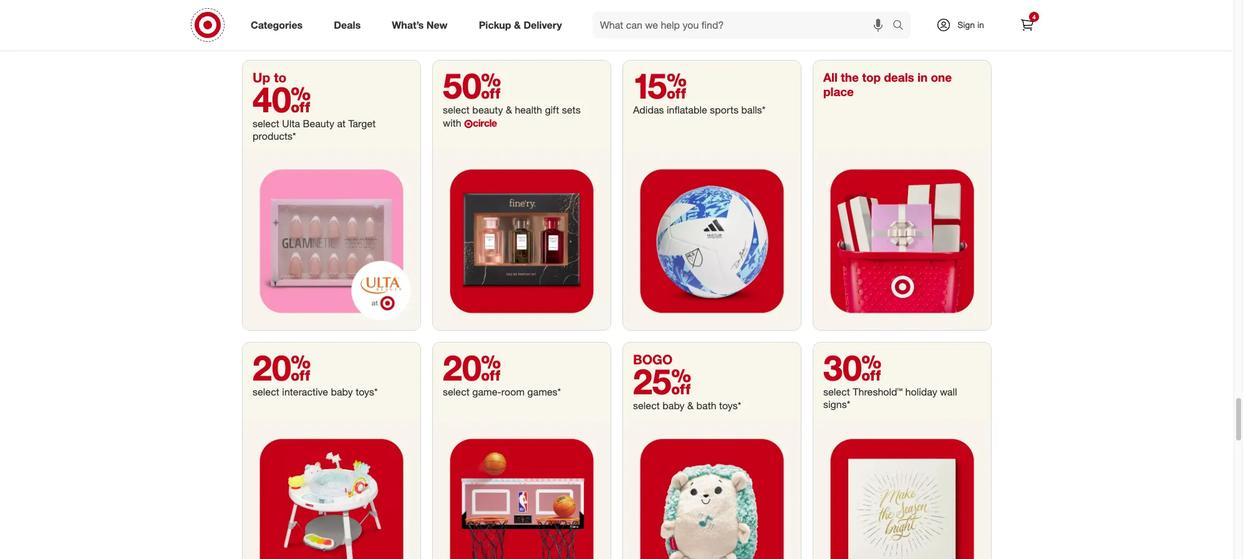 Task type: locate. For each thing, give the bounding box(es) containing it.
select left game-
[[443, 386, 470, 398]]

select baby & bath toys*
[[633, 400, 742, 412]]

1 vertical spatial &
[[506, 104, 512, 116]]

toys* for 20
[[356, 386, 378, 398]]

pickup & delivery link
[[468, 11, 578, 39]]

toys* right bath
[[719, 400, 742, 412]]

gift
[[545, 104, 559, 116]]

& for select baby & bath toys*
[[688, 400, 694, 412]]

sets
[[562, 104, 581, 116]]

2 vertical spatial &
[[688, 400, 694, 412]]

2 20 from the left
[[443, 347, 501, 389]]

categories
[[251, 18, 303, 31]]

top
[[863, 70, 881, 84]]

select inside 20 select game-room games*
[[443, 386, 470, 398]]

baby left bath
[[663, 400, 685, 412]]

game-
[[473, 386, 502, 398]]

& left bath
[[688, 400, 694, 412]]

0 horizontal spatial in
[[918, 70, 928, 84]]

1 horizontal spatial toys*
[[719, 400, 742, 412]]

pickup & delivery
[[479, 18, 562, 31]]

search
[[887, 20, 917, 32]]

toys* inside 20 select interactive baby toys*
[[356, 386, 378, 398]]

what's new
[[392, 18, 448, 31]]

save
[[539, 18, 591, 46]]

select left threshold
[[824, 386, 850, 398]]

in left one
[[918, 70, 928, 84]]

& right pickup
[[514, 18, 521, 31]]

20 inside 20 select game-room games*
[[443, 347, 501, 389]]

threshold
[[853, 386, 897, 398]]

& left health
[[506, 104, 512, 116]]

holiday wall signs*
[[824, 386, 958, 411]]

1 vertical spatial toys*
[[719, 400, 742, 412]]

0 horizontal spatial &
[[506, 104, 512, 116]]

select for select threshold ™
[[824, 386, 850, 398]]

select inside select ulta beauty at target products*
[[253, 118, 279, 130]]

sign
[[958, 19, 975, 30]]

0 vertical spatial toys*
[[356, 386, 378, 398]]

on,
[[597, 18, 631, 46]]

signs*
[[824, 398, 851, 411]]

& inside select beauty & health gift sets with
[[506, 104, 512, 116]]

1 horizontal spatial 20
[[443, 347, 501, 389]]

in inside the all the top deals in one place
[[918, 70, 928, 84]]

select down the 'bogo'
[[633, 400, 660, 412]]

20 for 20 select interactive baby toys*
[[253, 347, 311, 389]]

&
[[514, 18, 521, 31], [506, 104, 512, 116], [688, 400, 694, 412]]

0 horizontal spatial toys*
[[356, 386, 378, 398]]

target
[[348, 118, 376, 130]]

with
[[443, 117, 462, 129]]

place
[[824, 84, 854, 99]]

1 vertical spatial in
[[918, 70, 928, 84]]

& for select beauty & health gift sets with
[[506, 104, 512, 116]]

select left ulta
[[253, 118, 279, 130]]

1 20 from the left
[[253, 347, 311, 389]]

at
[[337, 118, 346, 130]]

in
[[978, 19, 985, 30], [918, 70, 928, 84]]

select for select ulta beauty at target products*
[[253, 118, 279, 130]]

select ulta beauty at target products*
[[253, 118, 376, 142]]

toys*
[[356, 386, 378, 398], [719, 400, 742, 412]]

toys* right interactive
[[356, 386, 378, 398]]

the
[[841, 70, 859, 84]]

select inside select beauty & health gift sets with
[[443, 104, 470, 116]]

50
[[443, 64, 501, 107]]

sports
[[710, 104, 739, 116]]

What can we help you find? suggestions appear below search field
[[593, 11, 896, 39]]

1 horizontal spatial &
[[514, 18, 521, 31]]

0 horizontal spatial baby
[[331, 386, 353, 398]]

select up with
[[443, 104, 470, 116]]

2 horizontal spatial &
[[688, 400, 694, 412]]

20
[[253, 347, 311, 389], [443, 347, 501, 389]]

20 inside 20 select interactive baby toys*
[[253, 347, 311, 389]]

1 horizontal spatial in
[[978, 19, 985, 30]]

0 vertical spatial in
[[978, 19, 985, 30]]

15
[[633, 64, 687, 107]]

0 vertical spatial baby
[[331, 386, 353, 398]]

baby right interactive
[[331, 386, 353, 398]]

up
[[253, 69, 270, 86]]

select left interactive
[[253, 386, 279, 398]]

all the top deals in one place link
[[814, 61, 992, 330]]

ulta
[[282, 118, 300, 130]]

select for select baby & bath toys*
[[633, 400, 660, 412]]

25
[[633, 360, 692, 403]]

select
[[443, 104, 470, 116], [253, 118, 279, 130], [253, 386, 279, 398], [443, 386, 470, 398], [824, 386, 850, 398], [633, 400, 660, 412]]

select for select beauty & health gift sets with
[[443, 104, 470, 116]]

in right sign
[[978, 19, 985, 30]]

baby
[[331, 386, 353, 398], [663, 400, 685, 412]]

0 horizontal spatial 20
[[253, 347, 311, 389]]

games*
[[528, 386, 561, 398]]

adidas
[[633, 104, 664, 116]]

deals link
[[323, 11, 376, 39]]

1 horizontal spatial baby
[[663, 400, 685, 412]]



Task type: describe. For each thing, give the bounding box(es) containing it.
interactive
[[282, 386, 328, 398]]

0 vertical spatial &
[[514, 18, 521, 31]]

what's new link
[[381, 11, 463, 39]]

sign in
[[958, 19, 985, 30]]

baby inside 20 select interactive baby toys*
[[331, 386, 353, 398]]

bogo
[[633, 352, 673, 368]]

balls*
[[742, 104, 766, 116]]

what's
[[392, 18, 424, 31]]

room
[[502, 386, 525, 398]]

save on, saver
[[539, 18, 696, 46]]

20 select game-room games*
[[443, 347, 561, 398]]

deals
[[334, 18, 361, 31]]

all the top deals in one place
[[824, 70, 952, 99]]

pickup
[[479, 18, 511, 31]]

wall
[[940, 386, 958, 398]]

40
[[253, 78, 311, 121]]

categories link
[[240, 11, 318, 39]]

delivery
[[524, 18, 562, 31]]

select inside 20 select interactive baby toys*
[[253, 386, 279, 398]]

inflatable
[[667, 104, 707, 116]]

deals
[[884, 70, 915, 84]]

all
[[824, 70, 838, 84]]

to
[[274, 69, 287, 86]]

circle
[[473, 117, 497, 129]]

search button
[[887, 11, 917, 41]]

beauty
[[303, 118, 334, 130]]

20 select interactive baby toys*
[[253, 347, 378, 398]]

products*
[[253, 130, 296, 142]]

one
[[931, 70, 952, 84]]

sign in link
[[926, 11, 1004, 39]]

health
[[515, 104, 542, 116]]

new
[[427, 18, 448, 31]]

beauty
[[473, 104, 503, 116]]

30
[[824, 347, 882, 389]]

select beauty & health gift sets with
[[443, 104, 581, 129]]

holiday
[[906, 386, 938, 398]]

20 for 20 select game-room games*
[[443, 347, 501, 389]]

select threshold ™
[[824, 386, 903, 398]]

15 adidas inflatable sports balls*
[[633, 64, 766, 116]]

™
[[897, 386, 903, 398]]

4 link
[[1014, 11, 1041, 39]]

1 vertical spatial baby
[[663, 400, 685, 412]]

saver
[[637, 18, 696, 46]]

toys* for select
[[719, 400, 742, 412]]

bath
[[697, 400, 717, 412]]

4
[[1033, 13, 1036, 21]]

up to
[[253, 69, 287, 86]]



Task type: vqa. For each thing, say whether or not it's contained in the screenshot.
Samsung inside the Samsung Galaxy Note 9 128GB ROM 6GB RAM N960 6.4" GSM Unlocked Smartphone - Manufacturer Refurbished
no



